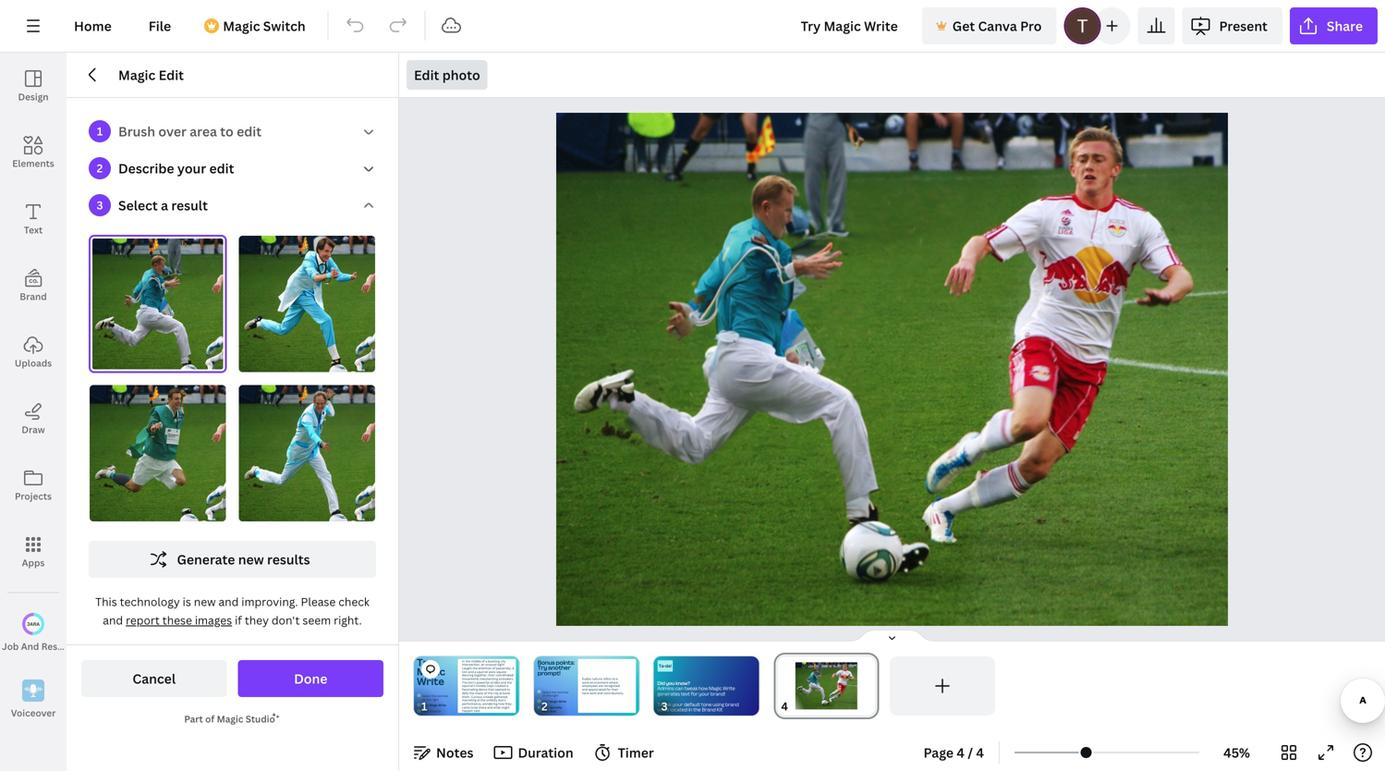 Task type: describe. For each thing, give the bounding box(es) containing it.
0 vertical spatial 1
[[97, 123, 103, 139]]

and left what at the left bottom
[[488, 705, 493, 709]]

can
[[676, 685, 684, 692]]

how inside in the middle of a bustling city intersection, an unusual sight caught the attention of passersby. a lion and a squirrel were square dancing together, their coordinated movements mesmerizing onlookers. the lion's powerful strides and the squirrel's nimble hops created a fascinating dance that seemed to defy the chaos of the city around them. curious crowds gathered, marveling at the unlikely duo's performance, wondering how they came to be there and what might happen next.
[[499, 702, 505, 706]]

voice
[[658, 706, 670, 713]]

side panel tab list
[[0, 53, 89, 733]]

1 edit from the left
[[159, 66, 184, 84]]

home link
[[59, 7, 126, 44]]

0 vertical spatial work
[[582, 680, 589, 684]]

brush
[[118, 122, 155, 140]]

page 4 image
[[774, 656, 879, 716]]

0 horizontal spatial edit
[[209, 159, 234, 177]]

together,
[[474, 673, 488, 677]]

of down bustling
[[493, 666, 496, 670]]

to left be
[[471, 705, 474, 709]]

to inside bonus points: try another prompt! kudos culture refers to a work environment where employees are recognized and appreciated for their hard work and contributions.
[[612, 677, 616, 681]]

generate
[[177, 551, 235, 568]]

default
[[684, 701, 701, 708]]

strides
[[490, 680, 500, 684]]

result
[[171, 196, 208, 214]]

1 vertical spatial work
[[590, 691, 597, 695]]

right.
[[334, 612, 362, 628]]

text button
[[0, 186, 67, 252]]

middle
[[471, 659, 481, 663]]

and down are at the bottom of the page
[[597, 691, 603, 695]]

home
[[74, 17, 112, 35]]

new inside this technology is new and improving. please check and
[[194, 594, 216, 609]]

next.
[[474, 709, 481, 713]]

bustling
[[488, 659, 500, 663]]

duo's
[[498, 698, 506, 702]]

a inside bonus points: try another prompt! kudos culture refers to a work environment where employees are recognized and appreciated for their hard work and contributions.
[[616, 677, 618, 681]]

page 4 / 4
[[924, 744, 985, 761]]

share button
[[1290, 7, 1378, 44]]

done button
[[238, 660, 384, 697]]

draw button
[[0, 386, 67, 452]]

on inside try magic write select the text box on the right 1 2 3 click magic write click rewrite
[[422, 697, 426, 701]]

click inside 3 click sprinkle fairy dust
[[542, 706, 549, 710]]

for inside the did you know? admins can tweak how magic write generates text for your brand!
[[691, 690, 698, 697]]

your inside the did you know? admins can tweak how magic write generates text for your brand!
[[699, 690, 710, 697]]

of right middle at the bottom
[[482, 659, 485, 663]]

hide pages image
[[848, 629, 937, 643]]

0 vertical spatial 2
[[97, 160, 103, 176]]

generates
[[658, 690, 680, 697]]

appreciated
[[588, 687, 606, 692]]

elements button
[[0, 119, 67, 186]]

to right the seemed
[[507, 687, 510, 692]]

recognized
[[604, 684, 620, 688]]

job and resume ai button
[[0, 600, 89, 667]]

da!
[[666, 663, 672, 669]]

bonus points: try another prompt! kudos culture refers to a work environment where employees are recognized and appreciated for their hard work and contributions.
[[538, 658, 624, 695]]

right inside try magic write select the text box on the right 1 2 3 click magic write click rewrite
[[432, 697, 439, 701]]

text
[[24, 224, 43, 236]]

intersection,
[[462, 663, 481, 667]]

tone
[[702, 701, 712, 708]]

that
[[488, 687, 494, 692]]

0 vertical spatial city
[[501, 659, 506, 663]]

a left squirrel
[[475, 670, 476, 674]]

squirrel
[[477, 670, 488, 674]]

ai
[[79, 640, 89, 652]]

draw
[[22, 423, 45, 436]]

the
[[462, 680, 468, 684]]

are
[[599, 684, 603, 688]]

using
[[713, 701, 725, 708]]

the inside tweak your default tone using brand voice located in the brand kit
[[694, 706, 701, 713]]

curious
[[471, 695, 483, 699]]

generate new results
[[177, 551, 310, 568]]

rewrite
[[430, 709, 441, 713]]

timer button
[[589, 738, 662, 767]]

these
[[162, 612, 192, 628]]

hard
[[582, 691, 589, 695]]

tweak your default tone using brand voice located in the brand kit
[[658, 701, 739, 713]]

unlikely
[[486, 698, 498, 702]]

page
[[924, 744, 954, 761]]

their inside bonus points: try another prompt! kudos culture refers to a work environment where employees are recognized and appreciated for their hard work and contributions.
[[612, 687, 619, 692]]

projects
[[15, 490, 52, 502]]

report these images if they don't seem right.
[[126, 612, 362, 628]]

them.
[[462, 695, 471, 699]]

please
[[301, 594, 336, 609]]

employees
[[582, 684, 598, 688]]

edit photo button
[[407, 60, 488, 90]]

movements
[[462, 677, 479, 681]]

bonus
[[538, 658, 555, 666]]

attention
[[478, 666, 492, 670]]

voiceover
[[11, 707, 56, 719]]

and down this
[[103, 612, 123, 628]]

cancel button
[[81, 660, 227, 697]]

magic edit
[[118, 66, 184, 84]]

a right the an
[[486, 659, 487, 663]]

in
[[462, 659, 465, 663]]

brand
[[726, 701, 739, 708]]

a
[[513, 666, 515, 670]]

present button
[[1183, 7, 1283, 44]]

done
[[294, 670, 328, 687]]

Page title text field
[[796, 697, 804, 716]]

lion
[[462, 670, 468, 674]]

located
[[671, 706, 688, 713]]

45%
[[1224, 744, 1251, 761]]

1 inside try magic write select the text box on the right 1 2 3 click magic write click rewrite
[[419, 694, 420, 697]]

design button
[[0, 53, 67, 119]]

text inside the did you know? admins can tweak how magic write generates text for your brand!
[[681, 690, 690, 697]]

seemed
[[495, 687, 506, 692]]

switch
[[263, 17, 306, 35]]

sight
[[498, 663, 505, 667]]

for inside bonus points: try another prompt! kudos culture refers to a work environment where employees are recognized and appreciated for their hard work and contributions.
[[607, 687, 611, 692]]

select inside try magic write select the text box on the right 1 2 3 click magic write click rewrite
[[422, 694, 431, 698]]

your for edit
[[177, 159, 206, 177]]

gathered,
[[495, 695, 508, 699]]

timer
[[618, 744, 654, 761]]

and up if
[[219, 594, 239, 609]]

improving.
[[242, 594, 298, 609]]

refers
[[603, 677, 612, 681]]

dance
[[479, 687, 488, 692]]

2 inside try magic write select the text box on the right 1 2 3 click magic write click rewrite
[[419, 704, 420, 707]]

right inside select the text box on the right 1 2 click magic write
[[552, 694, 559, 698]]

contributions.
[[604, 691, 624, 695]]

click left rewrite
[[422, 709, 429, 713]]

page 4 / 4 button
[[917, 738, 992, 767]]

apps button
[[0, 519, 67, 585]]

what
[[494, 705, 501, 709]]

present
[[1220, 17, 1268, 35]]

a left "result"
[[161, 196, 168, 214]]

there
[[479, 705, 487, 709]]

select for select a result
[[118, 196, 158, 214]]

magic inside the did you know? admins can tweak how magic write generates text for your brand!
[[709, 685, 722, 692]]



Task type: locate. For each thing, give the bounding box(es) containing it.
over
[[158, 122, 187, 140]]

tweak
[[658, 701, 672, 708]]

0 horizontal spatial on
[[422, 697, 426, 701]]

their down where
[[612, 687, 619, 692]]

of right chaos
[[484, 691, 487, 695]]

text inside select the text box on the right 1 2 click magic write
[[557, 690, 563, 694]]

2 horizontal spatial 3
[[539, 706, 540, 709]]

0 vertical spatial their
[[488, 673, 495, 677]]

their inside in the middle of a bustling city intersection, an unusual sight caught the attention of passersby. a lion and a squirrel were square dancing together, their coordinated movements mesmerizing onlookers. the lion's powerful strides and the squirrel's nimble hops created a fascinating dance that seemed to defy the chaos of the city around them. curious crowds gathered, marveling at the unlikely duo's performance, wondering how they came to be there and what might happen next.
[[488, 673, 495, 677]]

in
[[689, 706, 693, 713]]

brand up the uploads button
[[20, 290, 47, 303]]

magic left lion
[[417, 665, 445, 678]]

fascinating
[[462, 687, 478, 692]]

work up hard
[[582, 680, 589, 684]]

magic up using at the right
[[709, 685, 722, 692]]

1 horizontal spatial edit
[[414, 66, 439, 84]]

write inside the did you know? admins can tweak how magic write generates text for your brand!
[[723, 685, 735, 692]]

text down "know?"
[[681, 690, 690, 697]]

brand button
[[0, 252, 67, 319]]

magic switch
[[223, 17, 306, 35]]

edit
[[237, 122, 262, 140], [209, 159, 234, 177]]

1 4 from the left
[[957, 744, 965, 761]]

select up rewrite
[[422, 694, 431, 698]]

how right tweak
[[699, 685, 708, 692]]

brand inside button
[[20, 290, 47, 303]]

did you know? admins can tweak how magic write generates text for your brand!
[[658, 680, 735, 697]]

report these images link
[[126, 612, 232, 628]]

1 horizontal spatial right
[[552, 694, 559, 698]]

new inside button
[[238, 551, 264, 568]]

around
[[500, 691, 510, 695]]

right up rewrite
[[432, 697, 439, 701]]

this
[[95, 594, 117, 609]]

1 horizontal spatial 2
[[419, 704, 420, 707]]

1 left the "brush"
[[97, 123, 103, 139]]

and right lion
[[468, 670, 474, 674]]

1 horizontal spatial text
[[557, 690, 563, 694]]

text up sprinkle
[[557, 690, 563, 694]]

to right area
[[220, 122, 234, 140]]

caught
[[462, 666, 472, 670]]

passersby.
[[496, 666, 512, 670]]

brush over area to edit
[[118, 122, 262, 140]]

2 4 from the left
[[977, 744, 985, 761]]

1 horizontal spatial their
[[612, 687, 619, 692]]

on left them.
[[422, 697, 426, 701]]

box inside select the text box on the right 1 2 click magic write
[[563, 690, 569, 694]]

magic inside button
[[223, 17, 260, 35]]

3 for 3
[[97, 197, 103, 213]]

0 horizontal spatial for
[[607, 687, 611, 692]]

to
[[220, 122, 234, 140], [612, 677, 616, 681], [507, 687, 510, 692], [471, 705, 474, 709]]

1 horizontal spatial 4
[[977, 744, 985, 761]]

0 vertical spatial brand
[[20, 290, 47, 303]]

right up sprinkle
[[552, 694, 559, 698]]

2 vertical spatial 1
[[419, 694, 420, 697]]

1 horizontal spatial on
[[542, 694, 546, 698]]

1 vertical spatial new
[[194, 594, 216, 609]]

select a result
[[118, 196, 208, 214]]

on up 3 click sprinkle fairy dust
[[542, 694, 546, 698]]

1 vertical spatial edit
[[209, 159, 234, 177]]

created
[[495, 684, 506, 688]]

magic down file dropdown button
[[118, 66, 156, 84]]

3 inside 3 click sprinkle fairy dust
[[539, 706, 540, 709]]

select inside select the text box on the right 1 2 click magic write
[[542, 690, 551, 694]]

click left came
[[422, 703, 429, 707]]

0 horizontal spatial text
[[437, 694, 443, 698]]

1 horizontal spatial 3
[[419, 710, 420, 713]]

of right part on the bottom left
[[205, 713, 215, 725]]

city down created
[[494, 691, 499, 695]]

elements
[[12, 157, 54, 170]]

duration
[[518, 744, 574, 761]]

wondering
[[483, 702, 498, 706]]

0 horizontal spatial try
[[417, 656, 434, 669]]

text up rewrite
[[437, 694, 443, 698]]

box inside try magic write select the text box on the right 1 2 3 click magic write click rewrite
[[443, 694, 449, 698]]

an
[[481, 663, 485, 667]]

2 left describe
[[97, 160, 103, 176]]

2
[[97, 160, 103, 176], [539, 700, 540, 703], [419, 704, 420, 707]]

text
[[557, 690, 563, 694], [681, 690, 690, 697], [437, 694, 443, 698]]

edit inside dropdown button
[[414, 66, 439, 84]]

edit photo
[[414, 66, 480, 84]]

dust
[[550, 709, 556, 713]]

report
[[126, 612, 160, 628]]

for right are at the bottom of the page
[[607, 687, 611, 692]]

your for default
[[673, 701, 683, 708]]

1 horizontal spatial 1
[[419, 694, 420, 697]]

a
[[161, 196, 168, 214], [486, 659, 487, 663], [475, 670, 476, 674], [616, 677, 618, 681], [507, 684, 508, 688]]

2 horizontal spatial select
[[542, 690, 551, 694]]

click left the dust
[[542, 706, 549, 710]]

they inside in the middle of a bustling city intersection, an unusual sight caught the attention of passersby. a lion and a squirrel were square dancing together, their coordinated movements mesmerizing onlookers. the lion's powerful strides and the squirrel's nimble hops created a fascinating dance that seemed to defy the chaos of the city around them. curious crowds gathered, marveling at the unlikely duo's performance, wondering how they came to be there and what might happen next.
[[505, 702, 512, 706]]

box left hard
[[563, 690, 569, 694]]

1 horizontal spatial city
[[501, 659, 506, 663]]

how down gathered,
[[499, 702, 505, 706]]

1 vertical spatial how
[[499, 702, 505, 706]]

ta-
[[659, 663, 666, 669]]

1 up 3 click sprinkle fairy dust
[[539, 690, 540, 693]]

0 vertical spatial your
[[177, 159, 206, 177]]

2 edit from the left
[[414, 66, 439, 84]]

0 horizontal spatial 2
[[97, 160, 103, 176]]

box left defy
[[443, 694, 449, 698]]

edit down file dropdown button
[[159, 66, 184, 84]]

results
[[267, 551, 310, 568]]

performance,
[[462, 702, 482, 706]]

0 horizontal spatial their
[[488, 673, 495, 677]]

ta-da!
[[659, 663, 672, 669]]

text inside try magic write select the text box on the right 1 2 3 click magic write click rewrite
[[437, 694, 443, 698]]

1 vertical spatial city
[[494, 691, 499, 695]]

click up 3 click sprinkle fairy dust
[[542, 699, 549, 703]]

they down gathered,
[[505, 702, 512, 706]]

1 left defy
[[419, 694, 420, 697]]

share
[[1327, 17, 1364, 35]]

2 left came
[[419, 704, 420, 707]]

your down brush over area to edit
[[177, 159, 206, 177]]

select the text box on the right 1 2 click magic write
[[539, 690, 569, 703]]

your up tone
[[699, 690, 710, 697]]

magic up rewrite
[[430, 703, 438, 707]]

kit
[[717, 706, 723, 713]]

0 horizontal spatial edit
[[159, 66, 184, 84]]

this technology is new and improving. please check and
[[95, 594, 370, 628]]

apps
[[22, 557, 45, 569]]

edit down area
[[209, 159, 234, 177]]

how inside the did you know? admins can tweak how magic write generates text for your brand!
[[699, 685, 708, 692]]

3 left sprinkle
[[539, 706, 540, 709]]

edit right area
[[237, 122, 262, 140]]

try inside try magic write select the text box on the right 1 2 3 click magic write click rewrite
[[417, 656, 434, 669]]

magic up sprinkle
[[550, 699, 558, 703]]

1 horizontal spatial edit
[[237, 122, 262, 140]]

a right created
[[507, 684, 508, 688]]

1 horizontal spatial box
[[563, 690, 569, 694]]

chaos
[[475, 691, 484, 695]]

0 horizontal spatial how
[[499, 702, 505, 706]]

2 up 3 click sprinkle fairy dust
[[539, 700, 540, 703]]

3 for 3 click sprinkle fairy dust
[[539, 706, 540, 709]]

coordinated
[[496, 673, 514, 677]]

kudos
[[582, 677, 591, 681]]

select up 3 click sprinkle fairy dust
[[542, 690, 551, 694]]

know?
[[676, 680, 691, 686]]

work
[[582, 680, 589, 684], [590, 691, 597, 695]]

their up strides
[[488, 673, 495, 677]]

1 vertical spatial they
[[505, 702, 512, 706]]

1 horizontal spatial how
[[699, 685, 708, 692]]

duration button
[[489, 738, 581, 767]]

0 horizontal spatial they
[[245, 612, 269, 628]]

projects button
[[0, 452, 67, 519]]

admins
[[658, 685, 675, 692]]

on inside select the text box on the right 1 2 click magic write
[[542, 694, 546, 698]]

if
[[235, 612, 242, 628]]

0 horizontal spatial 3
[[97, 197, 103, 213]]

0 horizontal spatial 1
[[97, 123, 103, 139]]

try magic write select the text box on the right 1 2 3 click magic write click rewrite
[[417, 656, 449, 713]]

another
[[548, 664, 571, 672]]

click inside select the text box on the right 1 2 click magic write
[[542, 699, 549, 703]]

check
[[339, 594, 370, 609]]

try inside bonus points: try another prompt! kudos culture refers to a work environment where employees are recognized and appreciated for their hard work and contributions.
[[538, 664, 547, 672]]

where
[[609, 680, 618, 684]]

45% button
[[1207, 738, 1267, 767]]

try left another
[[538, 664, 547, 672]]

get
[[953, 17, 975, 35]]

edit left photo
[[414, 66, 439, 84]]

city up passersby.
[[501, 659, 506, 663]]

and
[[219, 594, 239, 609], [103, 612, 123, 628], [468, 670, 474, 674], [501, 680, 506, 684], [582, 687, 588, 692], [597, 691, 603, 695], [488, 705, 493, 709]]

work right hard
[[590, 691, 597, 695]]

3 left "select a result"
[[97, 197, 103, 213]]

0 horizontal spatial right
[[432, 697, 439, 701]]

0 horizontal spatial 4
[[957, 744, 965, 761]]

box
[[563, 690, 569, 694], [443, 694, 449, 698]]

environment
[[590, 680, 609, 684]]

2 horizontal spatial 1
[[539, 690, 540, 693]]

4 right /
[[977, 744, 985, 761]]

try left in
[[417, 656, 434, 669]]

don't
[[272, 612, 300, 628]]

new left results
[[238, 551, 264, 568]]

notes button
[[407, 738, 481, 767]]

2 horizontal spatial your
[[699, 690, 710, 697]]

is
[[183, 594, 191, 609]]

brand left kit
[[702, 706, 716, 713]]

0 horizontal spatial box
[[443, 694, 449, 698]]

write inside select the text box on the right 1 2 click magic write
[[559, 699, 566, 703]]

generate new results button
[[89, 541, 376, 578]]

0 horizontal spatial your
[[177, 159, 206, 177]]

1 horizontal spatial brand
[[702, 706, 716, 713]]

2 horizontal spatial text
[[681, 690, 690, 697]]

2 inside select the text box on the right 1 2 click magic write
[[539, 700, 540, 703]]

brand inside tweak your default tone using brand voice located in the brand kit
[[702, 706, 716, 713]]

1 horizontal spatial they
[[505, 702, 512, 706]]

0 vertical spatial new
[[238, 551, 264, 568]]

3
[[97, 197, 103, 213], [539, 706, 540, 709], [419, 710, 420, 713]]

file
[[149, 17, 171, 35]]

0 horizontal spatial city
[[494, 691, 499, 695]]

0 horizontal spatial select
[[118, 196, 158, 214]]

canva
[[979, 17, 1018, 35]]

0 horizontal spatial new
[[194, 594, 216, 609]]

2 horizontal spatial 2
[[539, 700, 540, 703]]

2 vertical spatial 2
[[419, 704, 420, 707]]

1 vertical spatial your
[[699, 690, 710, 697]]

square
[[497, 670, 507, 674]]

and down kudos
[[582, 687, 588, 692]]

a up recognized
[[616, 677, 618, 681]]

magic inside select the text box on the right 1 2 click magic write
[[550, 699, 558, 703]]

lion's
[[468, 680, 476, 684]]

4 left /
[[957, 744, 965, 761]]

magic left switch
[[223, 17, 260, 35]]

1
[[97, 123, 103, 139], [539, 690, 540, 693], [419, 694, 420, 697]]

main menu bar
[[0, 0, 1386, 53]]

3 inside try magic write select the text box on the right 1 2 3 click magic write click rewrite
[[419, 710, 420, 713]]

1 inside select the text box on the right 1 2 click magic write
[[539, 690, 540, 693]]

to right the refers
[[612, 677, 616, 681]]

for
[[607, 687, 611, 692], [691, 690, 698, 697]]

select
[[118, 196, 158, 214], [542, 690, 551, 694], [422, 694, 431, 698]]

1 horizontal spatial try
[[538, 664, 547, 672]]

3 left rewrite
[[419, 710, 420, 713]]

might
[[502, 705, 510, 709]]

select for select the text box on the right 1 2 click magic write
[[542, 690, 551, 694]]

1 vertical spatial brand
[[702, 706, 716, 713]]

and down coordinated
[[501, 680, 506, 684]]

new right is
[[194, 594, 216, 609]]

0 vertical spatial edit
[[237, 122, 262, 140]]

1 vertical spatial their
[[612, 687, 619, 692]]

1 horizontal spatial new
[[238, 551, 264, 568]]

and
[[21, 640, 39, 652]]

1 horizontal spatial for
[[691, 690, 698, 697]]

1 horizontal spatial your
[[673, 701, 683, 708]]

1 vertical spatial 2
[[539, 700, 540, 703]]

your inside tweak your default tone using brand voice located in the brand kit
[[673, 701, 683, 708]]

0 vertical spatial they
[[245, 612, 269, 628]]

your right tweak
[[673, 701, 683, 708]]

1 vertical spatial 1
[[539, 690, 540, 693]]

they right if
[[245, 612, 269, 628]]

1 horizontal spatial select
[[422, 694, 431, 698]]

magic switch button
[[193, 7, 320, 44]]

their
[[488, 673, 495, 677], [612, 687, 619, 692]]

design
[[18, 91, 49, 103]]

magic left studio
[[217, 713, 243, 725]]

0 horizontal spatial brand
[[20, 290, 47, 303]]

for up default
[[691, 690, 698, 697]]

tweak
[[685, 685, 698, 692]]

Design title text field
[[786, 7, 915, 44]]

2 vertical spatial your
[[673, 701, 683, 708]]

0 vertical spatial how
[[699, 685, 708, 692]]

select down describe
[[118, 196, 158, 214]]

uploads button
[[0, 319, 67, 386]]



Task type: vqa. For each thing, say whether or not it's contained in the screenshot.
Home "LINK"
yes



